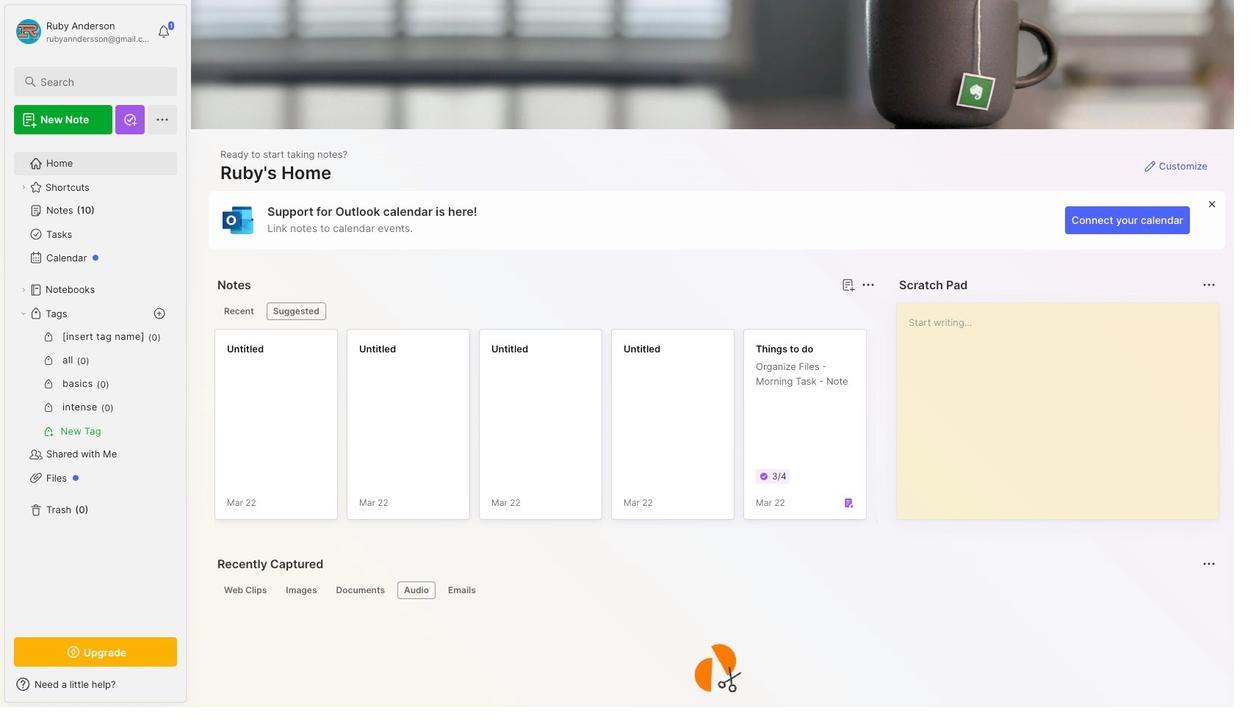 Task type: describe. For each thing, give the bounding box(es) containing it.
group inside main element
[[14, 326, 176, 443]]

Start writing… text field
[[909, 304, 1219, 508]]

expand notebooks image
[[19, 286, 28, 295]]

2 tab list from the top
[[218, 582, 1214, 600]]

Account field
[[14, 17, 150, 46]]

click to collapse image
[[186, 681, 197, 698]]

expand tags image
[[19, 309, 28, 318]]



Task type: locate. For each thing, give the bounding box(es) containing it.
WHAT'S NEW field
[[5, 673, 186, 697]]

More actions field
[[858, 275, 879, 295]]

main element
[[0, 0, 191, 708]]

Search text field
[[40, 75, 164, 89]]

group
[[14, 326, 176, 443]]

tab
[[218, 303, 261, 320], [267, 303, 326, 320], [218, 582, 274, 600], [280, 582, 324, 600], [330, 582, 392, 600], [398, 582, 436, 600], [442, 582, 483, 600]]

None search field
[[40, 73, 164, 90]]

1 tab list from the top
[[218, 303, 873, 320]]

none search field inside main element
[[40, 73, 164, 90]]

more actions image
[[860, 276, 878, 294]]

tab list
[[218, 303, 873, 320], [218, 582, 1214, 600]]

tree inside main element
[[5, 143, 186, 625]]

row group
[[215, 329, 1235, 529]]

1 vertical spatial tab list
[[218, 582, 1214, 600]]

0 vertical spatial tab list
[[218, 303, 873, 320]]

tree
[[5, 143, 186, 625]]



Task type: vqa. For each thing, say whether or not it's contained in the screenshot.
More actions field
yes



